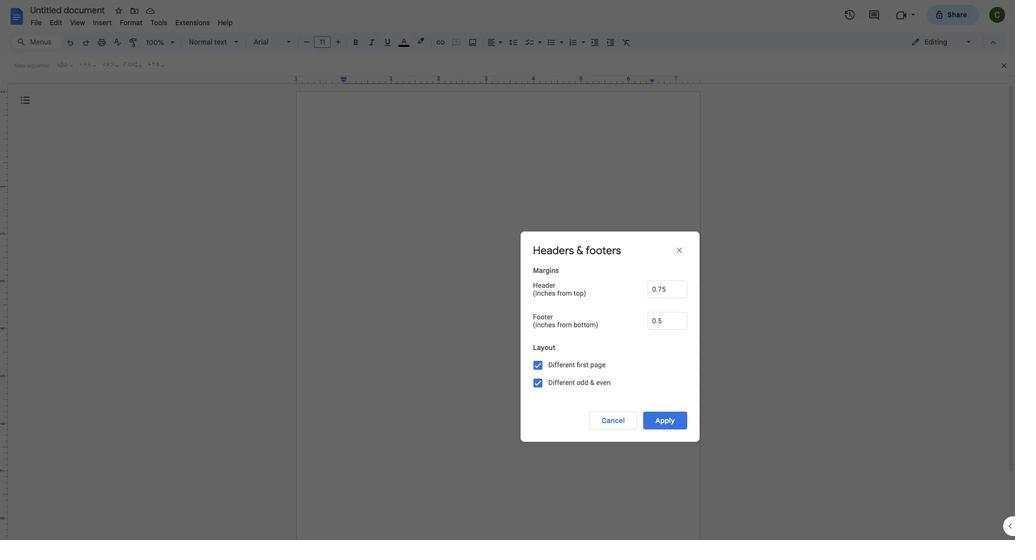 Task type: describe. For each thing, give the bounding box(es) containing it.
even
[[596, 379, 611, 387]]

cancel
[[602, 417, 625, 425]]

margins heading
[[533, 266, 687, 280]]

page
[[590, 361, 606, 369]]

equations toolbar
[[0, 56, 1015, 76]]

different for different odd & even
[[548, 379, 575, 387]]

none text field inside margins group
[[648, 281, 687, 298]]

headers & footers heading
[[533, 244, 632, 258]]

main toolbar
[[61, 0, 634, 467]]

menu bar inside the menu bar banner
[[27, 13, 237, 29]]

new equation button
[[11, 58, 53, 73]]

from for top)
[[557, 289, 572, 297]]

Rename text field
[[27, 4, 111, 16]]

Different odd & even checkbox
[[533, 379, 542, 388]]

headers & footers dialog
[[521, 232, 700, 442]]

Star checkbox
[[112, 4, 126, 18]]

cancel button
[[589, 412, 637, 430]]

from for bottom)
[[557, 321, 572, 329]]

share. private to only me. image
[[935, 10, 944, 19]]

apply button
[[643, 412, 687, 430]]

headers
[[533, 244, 574, 257]]

equation
[[27, 62, 50, 69]]

different for different first page
[[548, 361, 575, 369]]

header
[[533, 282, 555, 289]]

& inside headers & footers heading
[[576, 244, 583, 257]]

bottom)
[[574, 321, 598, 329]]

odd
[[577, 379, 588, 387]]

new equation
[[14, 62, 50, 69]]

menu bar banner
[[0, 0, 1015, 541]]

margins group
[[533, 266, 687, 342]]

layout group
[[533, 343, 687, 400]]

left margin image
[[297, 76, 347, 84]]

footers
[[586, 244, 621, 257]]



Task type: vqa. For each thing, say whether or not it's contained in the screenshot.
Untitled presentation
no



Task type: locate. For each thing, give the bounding box(es) containing it.
1 different from the top
[[548, 361, 575, 369]]

& left footers on the top of the page
[[576, 244, 583, 257]]

None text field
[[648, 312, 687, 330]]

from inside footer (inches from bottom)
[[557, 321, 572, 329]]

&
[[576, 244, 583, 257], [590, 379, 594, 387]]

& inside layout group
[[590, 379, 594, 387]]

header (inches from top)
[[533, 282, 586, 297]]

(inches down margins
[[533, 289, 556, 297]]

(inches for footer
[[533, 321, 556, 329]]

headers & footers
[[533, 244, 621, 257]]

0 vertical spatial different
[[548, 361, 575, 369]]

Menus field
[[12, 35, 62, 49]]

1 vertical spatial different
[[548, 379, 575, 387]]

margins
[[533, 266, 559, 275]]

from left the bottom) on the bottom
[[557, 321, 572, 329]]

layout
[[533, 343, 555, 352]]

different left first
[[548, 361, 575, 369]]

1 vertical spatial from
[[557, 321, 572, 329]]

menu bar
[[27, 13, 237, 29]]

Different first page checkbox
[[533, 361, 542, 370]]

different left odd
[[548, 379, 575, 387]]

(inches up layout on the bottom of the page
[[533, 321, 556, 329]]

top)
[[574, 289, 586, 297]]

2 from from the top
[[557, 321, 572, 329]]

1 horizontal spatial &
[[590, 379, 594, 387]]

from inside header (inches from top)
[[557, 289, 572, 297]]

1 vertical spatial &
[[590, 379, 594, 387]]

0 vertical spatial &
[[576, 244, 583, 257]]

(inches inside footer (inches from bottom)
[[533, 321, 556, 329]]

none text field inside margins group
[[648, 312, 687, 330]]

1 vertical spatial (inches
[[533, 321, 556, 329]]

1 from from the top
[[557, 289, 572, 297]]

new
[[14, 62, 26, 69]]

different first page
[[548, 361, 606, 369]]

from left top) in the right bottom of the page
[[557, 289, 572, 297]]

(inches inside header (inches from top)
[[533, 289, 556, 297]]

2 different from the top
[[548, 379, 575, 387]]

different
[[548, 361, 575, 369], [548, 379, 575, 387]]

layout heading
[[533, 343, 687, 357]]

right margin image
[[650, 76, 700, 84]]

None text field
[[648, 281, 687, 298]]

footer (inches from bottom)
[[533, 313, 598, 329]]

from
[[557, 289, 572, 297], [557, 321, 572, 329]]

headers & footers application
[[0, 0, 1015, 541]]

1 (inches from the top
[[533, 289, 556, 297]]

first
[[577, 361, 589, 369]]

0 vertical spatial from
[[557, 289, 572, 297]]

different odd & even
[[548, 379, 611, 387]]

0 horizontal spatial &
[[576, 244, 583, 257]]

& right odd
[[590, 379, 594, 387]]

footer
[[533, 313, 553, 321]]

apply
[[655, 417, 675, 425]]

2 (inches from the top
[[533, 321, 556, 329]]

0 vertical spatial (inches
[[533, 289, 556, 297]]

(inches for header
[[533, 289, 556, 297]]

(inches
[[533, 289, 556, 297], [533, 321, 556, 329]]



